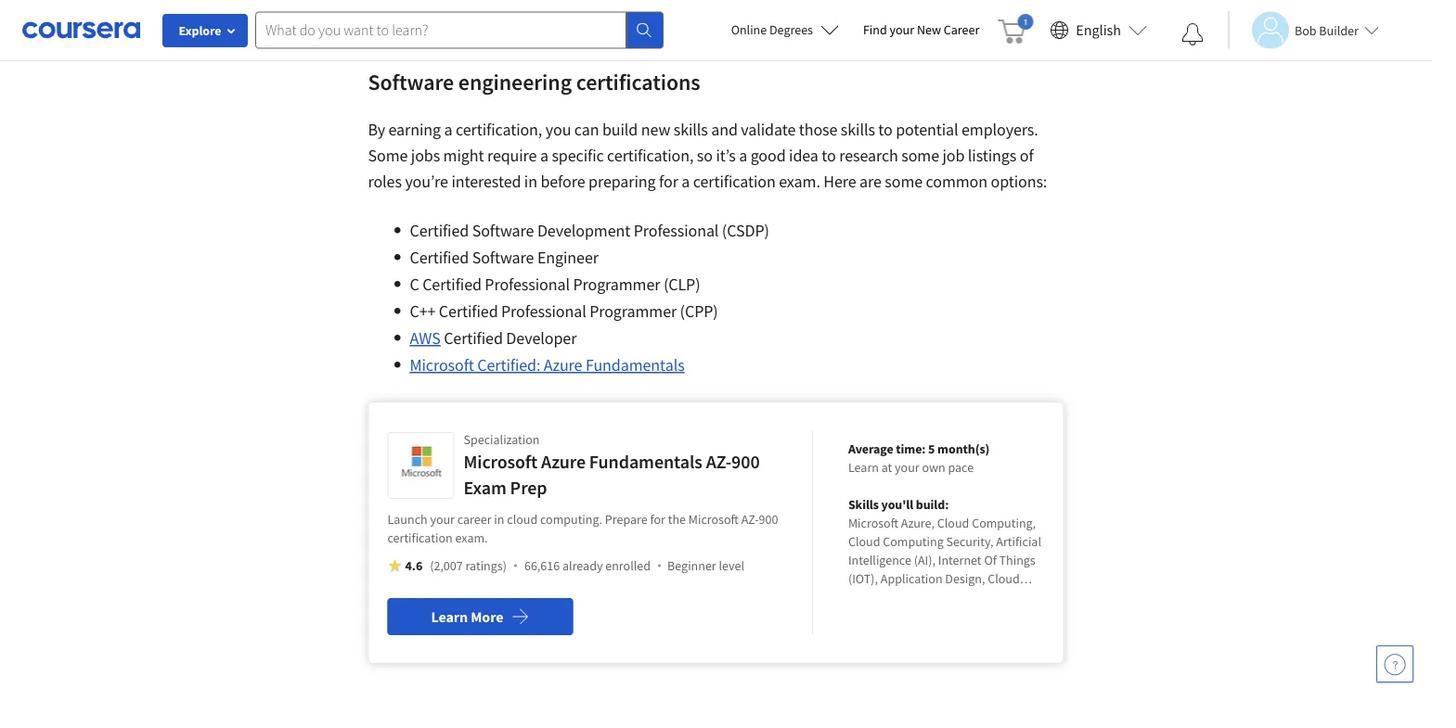 Task type: describe. For each thing, give the bounding box(es) containing it.
launch
[[388, 512, 428, 528]]

1 horizontal spatial developer
[[641, 0, 711, 21]]

software left engineer
[[472, 247, 534, 268]]

explore button
[[162, 14, 248, 47]]

shopping cart: 1 item image
[[998, 14, 1034, 44]]

aws
[[410, 328, 441, 349]]

intelligence
[[848, 552, 912, 569]]

2 skills from the left
[[841, 119, 875, 140]]

(clp)
[[664, 274, 701, 295]]

in inside by earning a certification, you can build new skills and validate those skills to potential employers. some jobs might require a specific certification, so it's a good idea to research some job listings of roles you're interested in before preparing for a certification exam. here are some common options:
[[524, 171, 537, 192]]

a right the preparing
[[682, 171, 690, 192]]

english
[[1076, 21, 1121, 39]]

new
[[641, 119, 670, 140]]

0 vertical spatial programmer
[[573, 274, 660, 295]]

|
[[714, 0, 718, 21]]

microsoft inside the specialization microsoft azure fundamentals az-900 exam prep
[[464, 451, 538, 474]]

earning
[[389, 119, 441, 140]]

explore
[[179, 22, 221, 39]]

so
[[697, 145, 713, 166]]

can
[[575, 119, 599, 140]]

how to become a software developer | 9 tips link
[[452, 0, 762, 21]]

certified up certified: on the bottom
[[444, 328, 503, 349]]

roles
[[368, 171, 402, 192]]

common
[[926, 171, 988, 192]]

fundamentals inside certified software development professional (csdp) certified software engineer c certified professional programmer (clp) c++ certified professional programmer (cpp) aws certified developer microsoft certified: azure fundamentals
[[586, 355, 685, 376]]

bob
[[1295, 22, 1317, 39]]

1 vertical spatial certification,
[[607, 145, 694, 166]]

computing,
[[972, 515, 1036, 532]]

1 horizontal spatial to
[[822, 145, 836, 166]]

application
[[881, 571, 943, 588]]

jobs
[[411, 145, 440, 166]]

exam
[[464, 477, 507, 500]]

900 inside launch your career in cloud computing. prepare for the microsoft az-900 certification exam.
[[759, 512, 778, 528]]

0 vertical spatial some
[[902, 145, 940, 166]]

more
[[471, 608, 504, 627]]

tips
[[733, 0, 762, 21]]

idea
[[789, 145, 819, 166]]

and
[[711, 119, 738, 140]]

english button
[[1043, 0, 1155, 60]]

azure,
[[901, 515, 935, 532]]

learn more button
[[388, 599, 573, 636]]

month(s)
[[938, 441, 990, 458]]

your inside average time: 5 month(s) learn at your own pace
[[895, 460, 920, 476]]

enrolled
[[606, 558, 651, 575]]

test
[[966, 590, 988, 606]]

employers.
[[962, 119, 1039, 140]]

azure inside the specialization microsoft azure fundamentals az-900 exam prep
[[541, 451, 586, 474]]

your for launch your career in cloud computing. prepare for the microsoft az-900 certification exam.
[[430, 512, 455, 528]]

a down you
[[540, 145, 549, 166]]

2 vertical spatial cloud
[[988, 571, 1020, 588]]

software right the become
[[575, 0, 637, 21]]

certified:
[[477, 355, 541, 376]]

interested
[[452, 171, 521, 192]]

0 horizontal spatial cloud
[[848, 534, 881, 551]]

your for find your new career
[[890, 21, 915, 38]]

require
[[487, 145, 537, 166]]

software up "earning"
[[368, 68, 454, 96]]

help center image
[[1384, 654, 1407, 676]]

cloud
[[507, 512, 538, 528]]

online degrees
[[731, 21, 813, 38]]

already
[[563, 558, 603, 575]]

build:
[[916, 497, 949, 513]]

4.6 (2,007 ratings)
[[405, 558, 507, 575]]

degrees
[[770, 21, 813, 38]]

certifications
[[576, 68, 701, 96]]

you're
[[405, 171, 448, 192]]

computing
[[883, 534, 944, 551]]

might
[[443, 145, 484, 166]]

azure inside certified software development professional (csdp) certified software engineer c certified professional programmer (clp) c++ certified professional programmer (cpp) aws certified developer microsoft certified: azure fundamentals
[[544, 355, 582, 376]]

1 vertical spatial some
[[885, 171, 923, 192]]

more:
[[407, 0, 449, 21]]

certified right c++
[[439, 301, 498, 322]]

aws link
[[410, 328, 441, 349]]

learn more
[[431, 608, 504, 627]]

5
[[928, 441, 935, 458]]

0 vertical spatial professional
[[634, 220, 719, 241]]

software down the interested
[[472, 220, 534, 241]]

prep
[[510, 477, 547, 500]]

(csdp)
[[722, 220, 770, 241]]

skills you'll build: microsoft azure, cloud computing, cloud computing security, artificial intelligence (ai), internet of things (iot), application design, cloud governance strategy, test preparation
[[848, 497, 1042, 625]]

read more: how to become a software developer | 9 tips
[[368, 0, 762, 21]]

here
[[824, 171, 856, 192]]

beginner level
[[668, 558, 745, 575]]

find your new career link
[[854, 19, 989, 42]]

engineering
[[458, 68, 572, 96]]

certification inside launch your career in cloud computing. prepare for the microsoft az-900 certification exam.
[[388, 530, 453, 547]]

by
[[368, 119, 385, 140]]

4.6
[[405, 558, 423, 575]]

900 inside the specialization microsoft azure fundamentals az-900 exam prep
[[732, 451, 760, 474]]

microsoft image
[[393, 438, 449, 494]]

software engineering certifications
[[368, 68, 701, 96]]

some
[[368, 145, 408, 166]]

build
[[602, 119, 638, 140]]

those
[[799, 119, 838, 140]]

pace
[[948, 460, 974, 476]]

beginner
[[668, 558, 716, 575]]

66,616
[[524, 558, 560, 575]]

exam. inside launch your career in cloud computing. prepare for the microsoft az-900 certification exam.
[[455, 530, 488, 547]]

listings
[[968, 145, 1017, 166]]

microsoft inside skills you'll build: microsoft azure, cloud computing, cloud computing security, artificial intelligence (ai), internet of things (iot), application design, cloud governance strategy, test preparation
[[848, 515, 899, 532]]

specialization microsoft azure fundamentals az-900 exam prep
[[464, 432, 760, 500]]

preparation
[[848, 608, 913, 625]]



Task type: locate. For each thing, give the bounding box(es) containing it.
0 vertical spatial learn
[[848, 460, 879, 476]]

1 vertical spatial azure
[[541, 451, 586, 474]]

1 vertical spatial az-
[[741, 512, 759, 528]]

exam.
[[779, 171, 820, 192], [455, 530, 488, 547]]

to right how
[[487, 0, 501, 21]]

1 vertical spatial cloud
[[848, 534, 881, 551]]

1 horizontal spatial certification,
[[607, 145, 694, 166]]

0 vertical spatial 900
[[732, 451, 760, 474]]

1 horizontal spatial learn
[[848, 460, 879, 476]]

az- inside the specialization microsoft azure fundamentals az-900 exam prep
[[706, 451, 732, 474]]

certification
[[693, 171, 776, 192], [388, 530, 453, 547]]

job
[[943, 145, 965, 166]]

learn inside button
[[431, 608, 468, 627]]

(ai),
[[914, 552, 936, 569]]

coursera image
[[22, 15, 140, 45]]

artificial
[[996, 534, 1042, 551]]

design,
[[945, 571, 985, 588]]

learn left more
[[431, 608, 468, 627]]

preparing
[[589, 171, 656, 192]]

options:
[[991, 171, 1047, 192]]

your left career
[[430, 512, 455, 528]]

by earning a certification, you can build new skills and validate those skills to potential employers. some jobs might require a specific certification, so it's a good idea to research some job listings of roles you're interested in before preparing for a certification exam. here are some common options:
[[368, 119, 1047, 192]]

900
[[732, 451, 760, 474], [759, 512, 778, 528]]

certification inside by earning a certification, you can build new skills and validate those skills to potential employers. some jobs might require a specific certification, so it's a good idea to research some job listings of roles you're interested in before preparing for a certification exam. here are some common options:
[[693, 171, 776, 192]]

cloud up intelligence
[[848, 534, 881, 551]]

developer up microsoft certified: azure fundamentals link
[[506, 328, 577, 349]]

in down require at the top
[[524, 171, 537, 192]]

microsoft down specialization
[[464, 451, 538, 474]]

skills up so in the top of the page
[[674, 119, 708, 140]]

a
[[564, 0, 572, 21], [444, 119, 453, 140], [540, 145, 549, 166], [739, 145, 747, 166], [682, 171, 690, 192]]

computing.
[[540, 512, 603, 528]]

exam. down "idea"
[[779, 171, 820, 192]]

a right the become
[[564, 0, 572, 21]]

1 vertical spatial developer
[[506, 328, 577, 349]]

1 vertical spatial 900
[[759, 512, 778, 528]]

0 horizontal spatial developer
[[506, 328, 577, 349]]

fundamentals up prepare
[[589, 451, 703, 474]]

ratings)
[[466, 558, 507, 575]]

specialization
[[464, 432, 540, 448]]

exam. inside by earning a certification, you can build new skills and validate those skills to potential employers. some jobs might require a specific certification, so it's a good idea to research some job listings of roles you're interested in before preparing for a certification exam. here are some common options:
[[779, 171, 820, 192]]

validate
[[741, 119, 796, 140]]

0 horizontal spatial az-
[[706, 451, 732, 474]]

learn down average
[[848, 460, 879, 476]]

0 vertical spatial az-
[[706, 451, 732, 474]]

skills
[[674, 119, 708, 140], [841, 119, 875, 140]]

cloud down of at the bottom right of page
[[988, 571, 1020, 588]]

1 horizontal spatial in
[[524, 171, 537, 192]]

prepare
[[605, 512, 648, 528]]

developer left |
[[641, 0, 711, 21]]

c
[[410, 274, 419, 295]]

fundamentals inside the specialization microsoft azure fundamentals az-900 exam prep
[[589, 451, 703, 474]]

learn
[[848, 460, 879, 476], [431, 608, 468, 627]]

developer inside certified software development professional (csdp) certified software engineer c certified professional programmer (clp) c++ certified professional programmer (cpp) aws certified developer microsoft certified: azure fundamentals
[[506, 328, 577, 349]]

az- inside launch your career in cloud computing. prepare for the microsoft az-900 certification exam.
[[741, 512, 759, 528]]

What do you want to learn? text field
[[255, 12, 627, 49]]

certified right the c
[[423, 274, 482, 295]]

0 horizontal spatial exam.
[[455, 530, 488, 547]]

to
[[487, 0, 501, 21], [879, 119, 893, 140], [822, 145, 836, 166]]

read
[[368, 0, 404, 21]]

launch your career in cloud computing. prepare for the microsoft az-900 certification exam.
[[388, 512, 778, 547]]

of
[[984, 552, 997, 569]]

1 skills from the left
[[674, 119, 708, 140]]

1 vertical spatial fundamentals
[[589, 451, 703, 474]]

0 horizontal spatial skills
[[674, 119, 708, 140]]

2 horizontal spatial cloud
[[988, 571, 1020, 588]]

a up might
[[444, 119, 453, 140]]

for right the preparing
[[659, 171, 678, 192]]

0 vertical spatial your
[[890, 21, 915, 38]]

time:
[[896, 441, 926, 458]]

average time: 5 month(s) learn at your own pace
[[848, 441, 990, 476]]

builder
[[1320, 22, 1359, 39]]

you
[[546, 119, 571, 140]]

azure right certified: on the bottom
[[544, 355, 582, 376]]

1 vertical spatial to
[[879, 119, 893, 140]]

9
[[722, 0, 730, 21]]

you'll
[[882, 497, 914, 513]]

security,
[[947, 534, 994, 551]]

of
[[1020, 145, 1034, 166]]

in
[[524, 171, 537, 192], [494, 512, 505, 528]]

fundamentals
[[586, 355, 685, 376], [589, 451, 703, 474]]

new
[[917, 21, 941, 38]]

governance
[[848, 590, 913, 606]]

are
[[860, 171, 882, 192]]

fundamentals down (cpp)
[[586, 355, 685, 376]]

1 vertical spatial your
[[895, 460, 920, 476]]

your down time:
[[895, 460, 920, 476]]

certification,
[[456, 119, 542, 140], [607, 145, 694, 166]]

some down potential
[[902, 145, 940, 166]]

some right 'are'
[[885, 171, 923, 192]]

microsoft right the
[[689, 512, 739, 528]]

0 vertical spatial exam.
[[779, 171, 820, 192]]

0 horizontal spatial in
[[494, 512, 505, 528]]

1 horizontal spatial certification
[[693, 171, 776, 192]]

1 vertical spatial learn
[[431, 608, 468, 627]]

to right "idea"
[[822, 145, 836, 166]]

1 vertical spatial certification
[[388, 530, 453, 547]]

online degrees button
[[716, 9, 854, 50]]

strategy,
[[916, 590, 964, 606]]

2 vertical spatial professional
[[501, 301, 586, 322]]

skills up research
[[841, 119, 875, 140]]

professional
[[634, 220, 719, 241], [485, 274, 570, 295], [501, 301, 586, 322]]

to up research
[[879, 119, 893, 140]]

for
[[659, 171, 678, 192], [650, 512, 666, 528]]

a right "it's" on the top of page
[[739, 145, 747, 166]]

microsoft inside certified software development professional (csdp) certified software engineer c certified professional programmer (clp) c++ certified professional programmer (cpp) aws certified developer microsoft certified: azure fundamentals
[[410, 355, 474, 376]]

own
[[922, 460, 946, 476]]

az-
[[706, 451, 732, 474], [741, 512, 759, 528]]

azure up prep
[[541, 451, 586, 474]]

0 vertical spatial azure
[[544, 355, 582, 376]]

0 horizontal spatial learn
[[431, 608, 468, 627]]

2 vertical spatial your
[[430, 512, 455, 528]]

in left cloud on the left of the page
[[494, 512, 505, 528]]

find your new career
[[863, 21, 980, 38]]

0 vertical spatial developer
[[641, 0, 711, 21]]

learn inside average time: 5 month(s) learn at your own pace
[[848, 460, 879, 476]]

1 horizontal spatial cloud
[[937, 515, 970, 532]]

programmer
[[573, 274, 660, 295], [590, 301, 677, 322]]

2 horizontal spatial to
[[879, 119, 893, 140]]

microsoft inside launch your career in cloud computing. prepare for the microsoft az-900 certification exam.
[[689, 512, 739, 528]]

internet
[[938, 552, 982, 569]]

programmer down (clp)
[[590, 301, 677, 322]]

0 vertical spatial to
[[487, 0, 501, 21]]

0 horizontal spatial to
[[487, 0, 501, 21]]

0 horizontal spatial certification
[[388, 530, 453, 547]]

online
[[731, 21, 767, 38]]

for inside by earning a certification, you can build new skills and validate those skills to potential employers. some jobs might require a specific certification, so it's a good idea to research some job listings of roles you're interested in before preparing for a certification exam. here are some common options:
[[659, 171, 678, 192]]

exam. down career
[[455, 530, 488, 547]]

level
[[719, 558, 745, 575]]

0 vertical spatial certification,
[[456, 119, 542, 140]]

good
[[751, 145, 786, 166]]

None search field
[[255, 12, 664, 49]]

professional down engineer
[[485, 274, 570, 295]]

0 vertical spatial cloud
[[937, 515, 970, 532]]

microsoft
[[410, 355, 474, 376], [464, 451, 538, 474], [689, 512, 739, 528], [848, 515, 899, 532]]

development
[[537, 220, 631, 241]]

1 vertical spatial professional
[[485, 274, 570, 295]]

1 vertical spatial exam.
[[455, 530, 488, 547]]

0 vertical spatial fundamentals
[[586, 355, 685, 376]]

certified software development professional (csdp) certified software engineer c certified professional programmer (clp) c++ certified professional programmer (cpp) aws certified developer microsoft certified: azure fundamentals
[[410, 220, 770, 376]]

1 horizontal spatial skills
[[841, 119, 875, 140]]

1 vertical spatial for
[[650, 512, 666, 528]]

certification, down "new"
[[607, 145, 694, 166]]

microsoft certified: azure fundamentals link
[[410, 355, 685, 376]]

research
[[839, 145, 898, 166]]

for inside launch your career in cloud computing. prepare for the microsoft az-900 certification exam.
[[650, 512, 666, 528]]

certification, up require at the top
[[456, 119, 542, 140]]

0 horizontal spatial certification,
[[456, 119, 542, 140]]

show notifications image
[[1182, 23, 1204, 45]]

1 horizontal spatial az-
[[741, 512, 759, 528]]

1 vertical spatial programmer
[[590, 301, 677, 322]]

0 vertical spatial in
[[524, 171, 537, 192]]

professional up microsoft certified: azure fundamentals link
[[501, 301, 586, 322]]

your inside launch your career in cloud computing. prepare for the microsoft az-900 certification exam.
[[430, 512, 455, 528]]

programmer down engineer
[[573, 274, 660, 295]]

0 vertical spatial certification
[[693, 171, 776, 192]]

microsoft down aws
[[410, 355, 474, 376]]

0 vertical spatial for
[[659, 171, 678, 192]]

certification down launch
[[388, 530, 453, 547]]

2 vertical spatial to
[[822, 145, 836, 166]]

1 horizontal spatial exam.
[[779, 171, 820, 192]]

things
[[999, 552, 1036, 569]]

professional up (clp)
[[634, 220, 719, 241]]

cloud up security,
[[937, 515, 970, 532]]

average
[[848, 441, 894, 458]]

become
[[505, 0, 561, 21]]

how
[[452, 0, 484, 21]]

certification down "it's" on the top of page
[[693, 171, 776, 192]]

certified up the c
[[410, 247, 469, 268]]

your right find
[[890, 21, 915, 38]]

microsoft down skills on the right of page
[[848, 515, 899, 532]]

potential
[[896, 119, 959, 140]]

at
[[882, 460, 892, 476]]

certified down you're
[[410, 220, 469, 241]]

c++
[[410, 301, 436, 322]]

1 vertical spatial in
[[494, 512, 505, 528]]

for left the
[[650, 512, 666, 528]]

in inside launch your career in cloud computing. prepare for the microsoft az-900 certification exam.
[[494, 512, 505, 528]]

it's
[[716, 145, 736, 166]]

find
[[863, 21, 887, 38]]



Task type: vqa. For each thing, say whether or not it's contained in the screenshot.
Builder
yes



